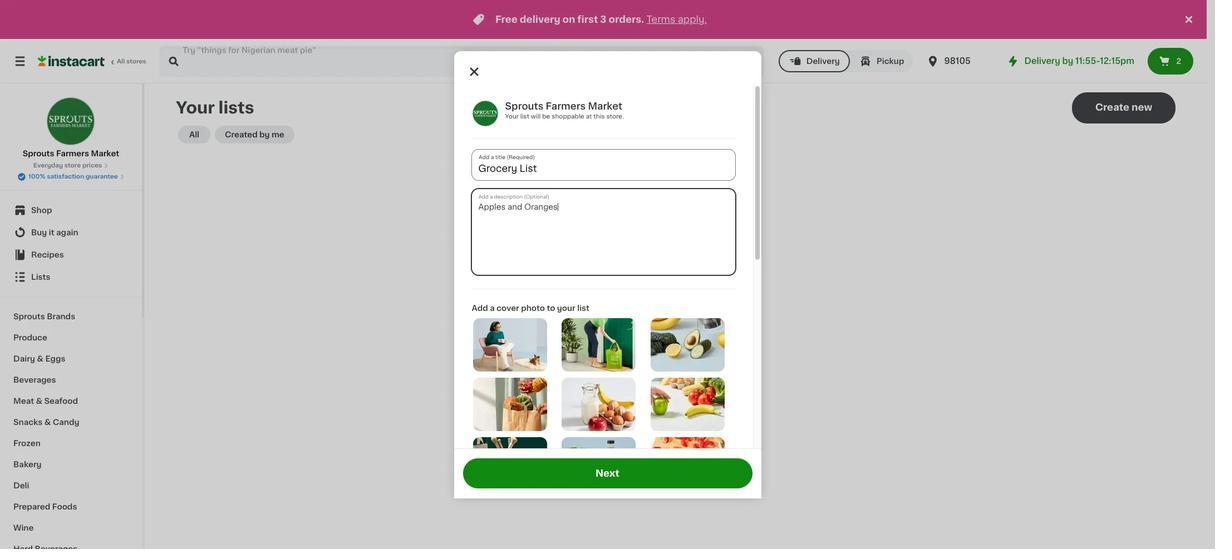 Task type: locate. For each thing, give the bounding box(es) containing it.
lists
[[31, 273, 50, 281], [608, 282, 626, 290]]

terms apply. link
[[647, 15, 707, 24]]

create
[[645, 282, 670, 290]]

by left 11:55- on the top right
[[1062, 57, 1073, 65]]

0 horizontal spatial farmers
[[56, 150, 89, 158]]

0 vertical spatial sprouts
[[505, 102, 544, 111]]

no lists yet lists you create will be saved here.
[[608, 270, 744, 290]]

by left me
[[259, 131, 270, 139]]

list down saved
[[690, 307, 705, 316]]

create left new
[[1095, 103, 1130, 112]]

snacks & candy
[[13, 419, 79, 426]]

0 horizontal spatial a
[[490, 304, 495, 312]]

1 vertical spatial by
[[259, 131, 270, 139]]

a down no lists yet lists you create will be saved here.
[[682, 307, 688, 316]]

free
[[495, 15, 518, 24]]

will left shoppable
[[531, 113, 541, 119]]

2 vertical spatial sprouts
[[13, 313, 45, 321]]

1 horizontal spatial all
[[189, 131, 199, 139]]

0 horizontal spatial by
[[259, 131, 270, 139]]

a for add
[[490, 304, 495, 312]]

1 vertical spatial create
[[647, 307, 680, 316]]

your inside sprouts farmers market your list will be shoppable at this store.
[[505, 113, 519, 119]]

0 horizontal spatial lists
[[219, 100, 254, 116]]

all down the your lists
[[189, 131, 199, 139]]

lists left the you
[[608, 282, 626, 290]]

Apples and Oranges text field
[[472, 189, 735, 275]]

list right your
[[577, 304, 590, 312]]

0 vertical spatial market
[[588, 102, 622, 111]]

& left eggs
[[37, 355, 43, 363]]

1 vertical spatial all
[[189, 131, 199, 139]]

an apple, a small pitcher of milk, a banana, and a carton of 6 eggs. image
[[562, 378, 636, 431]]

& right meat
[[36, 397, 42, 405]]

1 horizontal spatial by
[[1062, 57, 1073, 65]]

by for delivery
[[1062, 57, 1073, 65]]

1 horizontal spatial market
[[588, 102, 622, 111]]

will inside sprouts farmers market your list will be shoppable at this store.
[[531, 113, 541, 119]]

1 horizontal spatial create
[[1095, 103, 1130, 112]]

meat
[[13, 397, 34, 405]]

0 vertical spatial farmers
[[546, 102, 586, 111]]

sprouts farmers market
[[23, 150, 119, 158]]

1 horizontal spatial a
[[682, 307, 688, 316]]

0 horizontal spatial all
[[117, 58, 125, 65]]

market up prices
[[91, 150, 119, 158]]

you
[[628, 282, 643, 290]]

delivery
[[1025, 57, 1060, 65], [807, 57, 840, 65]]

1 vertical spatial sprouts
[[23, 150, 54, 158]]

1 horizontal spatial farmers
[[546, 102, 586, 111]]

buy it again
[[31, 229, 78, 237]]

sprouts farmers market logo image
[[46, 97, 95, 146], [472, 100, 499, 127]]

all stores
[[117, 58, 146, 65]]

market up this
[[588, 102, 622, 111]]

all button
[[178, 126, 210, 144]]

first
[[577, 15, 598, 24]]

will inside no lists yet lists you create will be saved here.
[[672, 282, 685, 290]]

create inside create a list link
[[647, 307, 680, 316]]

1 horizontal spatial your
[[505, 113, 519, 119]]

0 vertical spatial lists
[[219, 100, 254, 116]]

1 horizontal spatial be
[[687, 282, 697, 290]]

dairy
[[13, 355, 35, 363]]

0 vertical spatial be
[[542, 113, 550, 119]]

2
[[1177, 57, 1181, 65]]

0 vertical spatial will
[[531, 113, 541, 119]]

market for sprouts farmers market
[[91, 150, 119, 158]]

a inside 'dialog'
[[490, 304, 495, 312]]

prepared foods link
[[7, 497, 135, 518]]

farmers inside sprouts farmers market your list will be shoppable at this store.
[[546, 102, 586, 111]]

0 horizontal spatial lists
[[31, 273, 50, 281]]

lists inside no lists yet lists you create will be saved here.
[[665, 270, 685, 279]]

3
[[600, 15, 607, 24]]

sprouts brands link
[[7, 306, 135, 327]]

1 horizontal spatial delivery
[[1025, 57, 1060, 65]]

0 vertical spatial all
[[117, 58, 125, 65]]

photo
[[521, 304, 545, 312]]

pickup button
[[850, 50, 913, 72]]

Add a title (Required) text field
[[472, 149, 735, 180]]

a person holding a tomato and a grocery bag with a baguette and vegetables. image
[[473, 378, 547, 431]]

market inside sprouts farmers market your list will be shoppable at this store.
[[588, 102, 622, 111]]

farmers up store
[[56, 150, 89, 158]]

be down yet on the right of the page
[[687, 282, 697, 290]]

1 horizontal spatial lists
[[665, 270, 685, 279]]

1 vertical spatial lists
[[665, 270, 685, 279]]

create a list link
[[647, 305, 705, 317]]

2 vertical spatial &
[[44, 419, 51, 426]]

sprouts inside sprouts farmers market your list will be shoppable at this store.
[[505, 102, 544, 111]]

list_add_items dialog
[[454, 51, 761, 549]]

be inside no lists yet lists you create will be saved here.
[[687, 282, 697, 290]]

seafood
[[44, 397, 78, 405]]

a person touching an apple, a banana, a bunch of tomatoes, and an assortment of other vegetables on a counter. image
[[651, 378, 725, 431]]

by
[[1062, 57, 1073, 65], [259, 131, 270, 139]]

farmers
[[546, 102, 586, 111], [56, 150, 89, 158]]

lists for no
[[665, 270, 685, 279]]

a right the add at the bottom left of the page
[[490, 304, 495, 312]]

1 horizontal spatial sprouts farmers market logo image
[[472, 100, 499, 127]]

lists
[[219, 100, 254, 116], [665, 270, 685, 279]]

1 horizontal spatial lists
[[608, 282, 626, 290]]

sprouts farmers market link
[[23, 97, 119, 159]]

it
[[49, 229, 54, 237]]

lists down recipes
[[31, 273, 50, 281]]

1 vertical spatial lists
[[608, 282, 626, 290]]

lists up created
[[219, 100, 254, 116]]

all
[[117, 58, 125, 65], [189, 131, 199, 139]]

create
[[1095, 103, 1130, 112], [647, 307, 680, 316]]

deli
[[13, 482, 29, 490]]

market for sprouts farmers market your list will be shoppable at this store.
[[588, 102, 622, 111]]

buy it again link
[[7, 222, 135, 244]]

again
[[56, 229, 78, 237]]

will right the 'create'
[[672, 282, 685, 290]]

None search field
[[159, 46, 764, 77]]

0 horizontal spatial market
[[91, 150, 119, 158]]

2 horizontal spatial list
[[690, 307, 705, 316]]

0 vertical spatial create
[[1095, 103, 1130, 112]]

1 vertical spatial &
[[36, 397, 42, 405]]

your
[[176, 100, 215, 116], [505, 113, 519, 119]]

add
[[472, 304, 488, 312]]

guarantee
[[86, 174, 118, 180]]

delivery button
[[779, 50, 850, 72]]

& for snacks
[[44, 419, 51, 426]]

farmers up shoppable
[[546, 102, 586, 111]]

terms
[[647, 15, 676, 24]]

create inside create new button
[[1095, 103, 1130, 112]]

12:15pm
[[1100, 57, 1135, 65]]

sprouts farmers market logo image inside list_add_items 'dialog'
[[472, 100, 499, 127]]

1 horizontal spatial will
[[672, 282, 685, 290]]

an shopper setting a bag of groceries down at someone's door. image
[[562, 318, 636, 372]]

a for create
[[682, 307, 688, 316]]

0 horizontal spatial sprouts farmers market logo image
[[46, 97, 95, 146]]

all inside button
[[189, 131, 199, 139]]

0 vertical spatial by
[[1062, 57, 1073, 65]]

list left shoppable
[[520, 113, 529, 119]]

0 horizontal spatial list
[[520, 113, 529, 119]]

by inside button
[[259, 131, 270, 139]]

1 vertical spatial be
[[687, 282, 697, 290]]

be left shoppable
[[542, 113, 550, 119]]

service type group
[[779, 50, 913, 72]]

no
[[648, 270, 662, 279]]

candy
[[53, 419, 79, 426]]

0 horizontal spatial delivery
[[807, 57, 840, 65]]

here.
[[724, 282, 744, 290]]

new
[[1132, 103, 1153, 112]]

prepared foods
[[13, 503, 77, 511]]

shop link
[[7, 199, 135, 222]]

0 vertical spatial lists
[[31, 273, 50, 281]]

delivery by 11:55-12:15pm
[[1025, 57, 1135, 65]]

sprouts
[[505, 102, 544, 111], [23, 150, 54, 158], [13, 313, 45, 321]]

sprouts for sprouts brands
[[13, 313, 45, 321]]

1 vertical spatial farmers
[[56, 150, 89, 158]]

to
[[547, 304, 555, 312]]

sprouts for sprouts farmers market your list will be shoppable at this store.
[[505, 102, 544, 111]]

0 vertical spatial &
[[37, 355, 43, 363]]

1 vertical spatial market
[[91, 150, 119, 158]]

lists right no
[[665, 270, 685, 279]]

snacks
[[13, 419, 42, 426]]

1 vertical spatial will
[[672, 282, 685, 290]]

delivery inside button
[[807, 57, 840, 65]]

everyday
[[33, 163, 63, 169]]

create down the 'create'
[[647, 307, 680, 316]]

0 horizontal spatial create
[[647, 307, 680, 316]]

0 horizontal spatial will
[[531, 113, 541, 119]]

meat & seafood link
[[7, 391, 135, 412]]

& left candy
[[44, 419, 51, 426]]

stores
[[126, 58, 146, 65]]

0 horizontal spatial be
[[542, 113, 550, 119]]

all left stores
[[117, 58, 125, 65]]

will
[[531, 113, 541, 119], [672, 282, 685, 290]]

create a list
[[647, 307, 705, 316]]

produce link
[[7, 327, 135, 348]]



Task type: vqa. For each thing, say whether or not it's contained in the screenshot.
the create
yes



Task type: describe. For each thing, give the bounding box(es) containing it.
sprouts for sprouts farmers market
[[23, 150, 54, 158]]

meat & seafood
[[13, 397, 78, 405]]

frozen link
[[7, 433, 135, 454]]

all for all stores
[[117, 58, 125, 65]]

add a cover photo to your list
[[472, 304, 590, 312]]

dairy & eggs
[[13, 355, 65, 363]]

limited time offer region
[[0, 0, 1182, 39]]

create new
[[1095, 103, 1153, 112]]

2 button
[[1148, 48, 1194, 75]]

a woman sitting on a chair wearing headphones holding a drink in her hand with a small brown dog on the floor by her side. image
[[473, 318, 547, 372]]

a wooden cutting board and knife, and a few sliced tomatoes and two whole tomatoes. image
[[651, 438, 725, 491]]

98105
[[944, 57, 971, 65]]

buy
[[31, 229, 47, 237]]

prices
[[82, 163, 102, 169]]

created by me button
[[215, 126, 294, 144]]

yet
[[687, 270, 703, 279]]

lists link
[[7, 266, 135, 288]]

recipes
[[31, 251, 64, 259]]

recipes link
[[7, 244, 135, 266]]

shop
[[31, 207, 52, 214]]

list inside sprouts farmers market your list will be shoppable at this store.
[[520, 113, 529, 119]]

saved
[[699, 282, 722, 290]]

me
[[272, 131, 284, 139]]

all for all
[[189, 131, 199, 139]]

next
[[596, 469, 620, 478]]

prepared
[[13, 503, 50, 511]]

store.
[[606, 113, 624, 119]]

everyday store prices link
[[33, 161, 109, 170]]

create for create new
[[1095, 103, 1130, 112]]

beverages link
[[7, 370, 135, 391]]

bakery link
[[7, 454, 135, 475]]

be inside sprouts farmers market your list will be shoppable at this store.
[[542, 113, 550, 119]]

next button
[[463, 459, 752, 489]]

farmers for sprouts farmers market
[[56, 150, 89, 158]]

delivery by 11:55-12:15pm link
[[1007, 55, 1135, 68]]

bakery
[[13, 461, 42, 469]]

foods
[[52, 503, 77, 511]]

sprouts farmers market your list will be shoppable at this store.
[[505, 102, 624, 119]]

100% satisfaction guarantee button
[[17, 170, 125, 181]]

free delivery on first 3 orders. terms apply.
[[495, 15, 707, 24]]

lists inside no lists yet lists you create will be saved here.
[[608, 282, 626, 290]]

pickup
[[877, 57, 904, 65]]

at
[[586, 113, 592, 119]]

sprouts brands
[[13, 313, 75, 321]]

delivery for delivery by 11:55-12:15pm
[[1025, 57, 1060, 65]]

this
[[594, 113, 605, 119]]

snacks & candy link
[[7, 412, 135, 433]]

dairy & eggs link
[[7, 348, 135, 370]]

100% satisfaction guarantee
[[28, 174, 118, 180]]

11:55-
[[1076, 57, 1100, 65]]

store
[[64, 163, 81, 169]]

eggs
[[45, 355, 65, 363]]

delivery
[[520, 15, 560, 24]]

0 horizontal spatial your
[[176, 100, 215, 116]]

by for created
[[259, 131, 270, 139]]

on
[[563, 15, 575, 24]]

farmers for sprouts farmers market your list will be shoppable at this store.
[[546, 102, 586, 111]]

100%
[[28, 174, 45, 180]]

frozen
[[13, 440, 41, 448]]

create for create a list
[[647, 307, 680, 316]]

everyday store prices
[[33, 163, 102, 169]]

a head of lettuce, a half of a lemon, a bottle of sauce, a tomato, and a small baguette. image
[[562, 438, 636, 491]]

lists for your
[[219, 100, 254, 116]]

& for dairy
[[37, 355, 43, 363]]

your lists
[[176, 100, 254, 116]]

your
[[557, 304, 575, 312]]

wine
[[13, 524, 34, 532]]

deli link
[[7, 475, 135, 497]]

produce
[[13, 334, 47, 342]]

cover
[[497, 304, 519, 312]]

satisfaction
[[47, 174, 84, 180]]

instacart logo image
[[38, 55, 105, 68]]

apply.
[[678, 15, 707, 24]]

brands
[[47, 313, 75, 321]]

98105 button
[[927, 46, 993, 77]]

shoppable
[[552, 113, 584, 119]]

all stores link
[[38, 46, 147, 77]]

& for meat
[[36, 397, 42, 405]]

create new button
[[1072, 92, 1176, 124]]

created by me
[[225, 131, 284, 139]]

a tabletop of makeup, skincare, and beauty products. image
[[473, 438, 547, 491]]

delivery for delivery
[[807, 57, 840, 65]]

1 horizontal spatial list
[[577, 304, 590, 312]]

created
[[225, 131, 258, 139]]

sprouts farmers market logo image inside sprouts farmers market link
[[46, 97, 95, 146]]

a bunch of kale, a sliced lemon, a half of an avocado, a cucumber, a bunch of bananas, and a blender. image
[[651, 318, 725, 372]]

beverages
[[13, 376, 56, 384]]

orders.
[[609, 15, 644, 24]]



